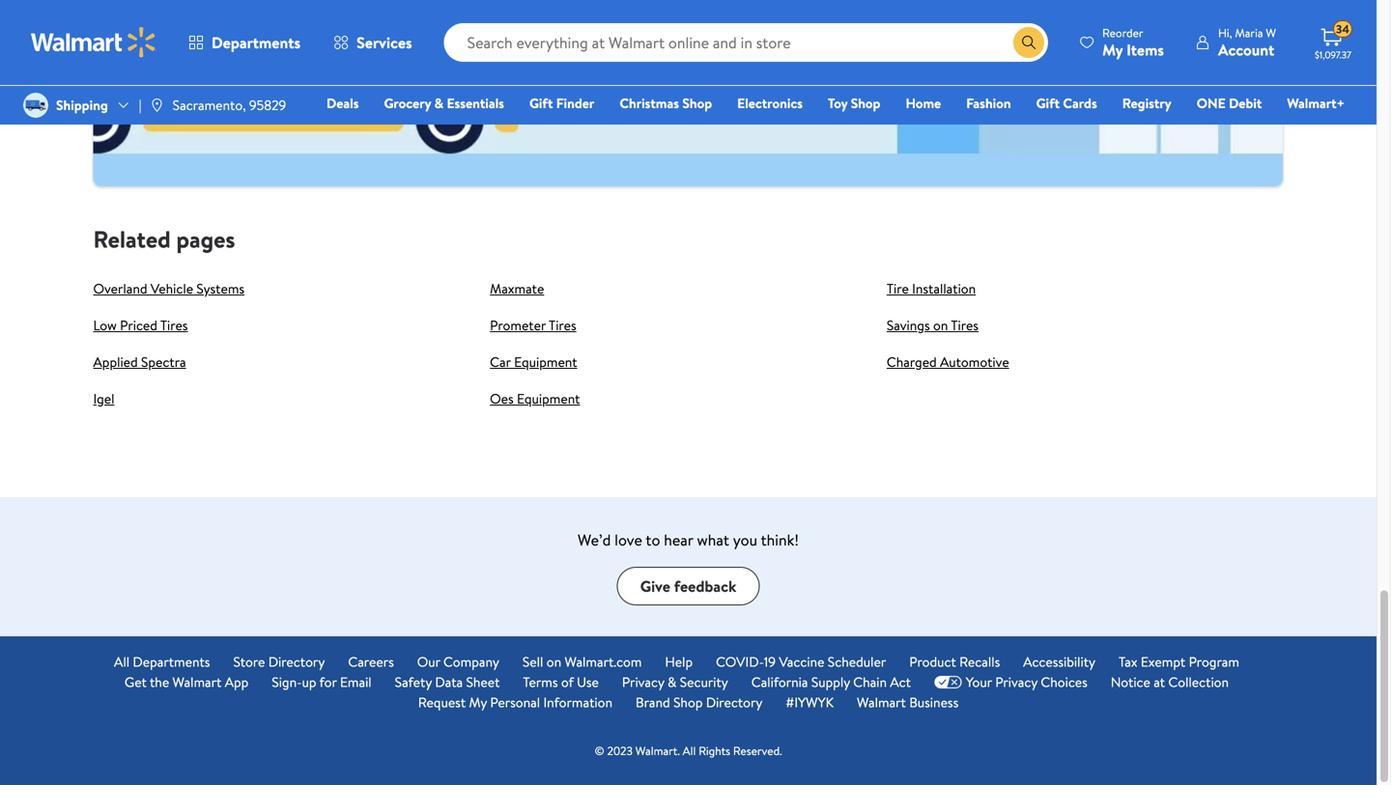 Task type: vqa. For each thing, say whether or not it's contained in the screenshot.
first Black Friday deal from the right
no



Task type: locate. For each thing, give the bounding box(es) containing it.
0 vertical spatial departments
[[212, 32, 301, 53]]

california supply chain act link
[[752, 673, 911, 693]]

tires right priced
[[160, 316, 188, 335]]

sacramento, 95829
[[173, 96, 286, 115]]

shop inside "christmas shop" link
[[683, 94, 713, 113]]

1 horizontal spatial on
[[934, 316, 949, 335]]

notice at collection request my personal information
[[418, 673, 1230, 713]]

0 horizontal spatial  image
[[23, 93, 48, 118]]

 image for shipping
[[23, 93, 48, 118]]

on right savings
[[934, 316, 949, 335]]

notice
[[1111, 673, 1151, 692]]

charged
[[887, 353, 937, 372]]

car equipment link
[[490, 353, 578, 372]]

get the walmart app link
[[125, 673, 249, 693]]

departments inside dropdown button
[[212, 32, 301, 53]]

gift
[[530, 94, 553, 113], [1037, 94, 1060, 113]]

Search search field
[[444, 23, 1049, 62]]

1 horizontal spatial directory
[[706, 694, 763, 713]]

get
[[125, 673, 147, 692]]

collection
[[1169, 673, 1230, 692]]

gift left cards on the right
[[1037, 94, 1060, 113]]

0 horizontal spatial privacy
[[622, 673, 665, 692]]

shop for brand
[[674, 694, 703, 713]]

all departments link
[[114, 653, 210, 673]]

applied
[[93, 353, 138, 372]]

chain
[[854, 673, 887, 692]]

all up get
[[114, 653, 130, 672]]

2 tires from the left
[[549, 316, 577, 335]]

privacy & security link
[[622, 673, 729, 693]]

christmas
[[620, 94, 680, 113]]

shop
[[683, 94, 713, 113], [851, 94, 881, 113], [674, 694, 703, 713]]

all left rights
[[683, 744, 696, 760]]

shop for toy
[[851, 94, 881, 113]]

1 horizontal spatial tires
[[549, 316, 577, 335]]

1 gift from the left
[[530, 94, 553, 113]]

maria
[[1236, 25, 1264, 41]]

on right 'sell'
[[547, 653, 562, 672]]

walmart right the
[[173, 673, 222, 692]]

0 horizontal spatial directory
[[268, 653, 325, 672]]

automotive
[[941, 353, 1010, 372]]

my inside the notice at collection request my personal information
[[469, 694, 487, 713]]

your
[[967, 673, 993, 692]]

my down sheet
[[469, 694, 487, 713]]

0 horizontal spatial walmart
[[173, 673, 222, 692]]

tires for savings on tires
[[951, 316, 979, 335]]

shop right christmas
[[683, 94, 713, 113]]

finder
[[557, 94, 595, 113]]

2 horizontal spatial tires
[[951, 316, 979, 335]]

what
[[697, 530, 730, 551]]

related pages
[[93, 224, 235, 256]]

1 vertical spatial &
[[668, 673, 677, 692]]

directory up sign-
[[268, 653, 325, 672]]

0 horizontal spatial tires
[[160, 316, 188, 335]]

reorder
[[1103, 25, 1144, 41]]

tires right prometer
[[549, 316, 577, 335]]

one debit
[[1197, 94, 1263, 113]]

tax exempt program link
[[1119, 653, 1240, 673]]

1 tires from the left
[[160, 316, 188, 335]]

2 gift from the left
[[1037, 94, 1060, 113]]

tax exempt program get the walmart app
[[125, 653, 1240, 692]]

exempt
[[1141, 653, 1186, 672]]

#iywyk
[[786, 694, 834, 713]]

deals link
[[318, 93, 368, 114]]

maxmate
[[490, 280, 545, 298]]

tires up the automotive
[[951, 316, 979, 335]]

shop right "toy"
[[851, 94, 881, 113]]

items
[[1127, 39, 1165, 60]]

1 vertical spatial all
[[683, 744, 696, 760]]

1 horizontal spatial walmart
[[857, 694, 907, 713]]

gift left finder
[[530, 94, 553, 113]]

 image for sacramento, 95829
[[149, 98, 165, 113]]

overland vehicle systems
[[93, 280, 245, 298]]

give feedback
[[641, 576, 737, 597]]

shop down privacy & security link
[[674, 694, 703, 713]]

gift for gift cards
[[1037, 94, 1060, 113]]

gift for gift finder
[[530, 94, 553, 113]]

& down help link
[[668, 673, 677, 692]]

departments up 95829
[[212, 32, 301, 53]]

1 vertical spatial on
[[547, 653, 562, 672]]

prometer tires link
[[490, 316, 577, 335]]

walmart image
[[31, 27, 157, 58]]

for
[[320, 673, 337, 692]]

all
[[114, 653, 130, 672], [683, 744, 696, 760]]

1 horizontal spatial privacy
[[996, 673, 1038, 692]]

equipment down car equipment
[[517, 390, 580, 409]]

charged automotive
[[887, 353, 1010, 372]]

on for walmart.com
[[547, 653, 562, 672]]

1 vertical spatial equipment
[[517, 390, 580, 409]]

one
[[1197, 94, 1226, 113]]

1 vertical spatial walmart
[[857, 694, 907, 713]]

departments up the
[[133, 653, 210, 672]]

 image right |
[[149, 98, 165, 113]]

0 vertical spatial my
[[1103, 39, 1124, 60]]

0 horizontal spatial &
[[435, 94, 444, 113]]

christmas shop link
[[611, 93, 721, 114]]

shop inside brand shop directory link
[[674, 694, 703, 713]]

prometer
[[490, 316, 546, 335]]

tires for low priced tires
[[160, 316, 188, 335]]

directory down security
[[706, 694, 763, 713]]

1 horizontal spatial &
[[668, 673, 677, 692]]

walmart inside tax exempt program get the walmart app
[[173, 673, 222, 692]]

act
[[891, 673, 911, 692]]

3 tires from the left
[[951, 316, 979, 335]]

app
[[225, 673, 249, 692]]

sheet
[[466, 673, 500, 692]]

1 horizontal spatial my
[[1103, 39, 1124, 60]]

of
[[561, 673, 574, 692]]

shop inside toy shop link
[[851, 94, 881, 113]]

privacy up brand
[[622, 673, 665, 692]]

0 vertical spatial directory
[[268, 653, 325, 672]]

igel link
[[93, 390, 115, 409]]

tire
[[887, 280, 909, 298]]

electronics
[[738, 94, 803, 113]]

personal
[[490, 694, 540, 713]]

pages
[[176, 224, 235, 256]]

feedback
[[675, 576, 737, 597]]

my left items
[[1103, 39, 1124, 60]]

0 horizontal spatial my
[[469, 694, 487, 713]]

© 2023 walmart. all rights reserved.
[[595, 744, 783, 760]]

oes
[[490, 390, 514, 409]]

gift cards
[[1037, 94, 1098, 113]]

safety data sheet link
[[395, 673, 500, 693]]

low priced tires
[[93, 316, 188, 335]]

sell
[[523, 653, 544, 672]]

toy shop link
[[820, 93, 890, 114]]

love
[[615, 530, 643, 551]]

0 vertical spatial on
[[934, 316, 949, 335]]

program
[[1190, 653, 1240, 672]]

toy shop
[[828, 94, 881, 113]]

installation
[[913, 280, 976, 298]]

0 vertical spatial equipment
[[514, 353, 578, 372]]

1 horizontal spatial  image
[[149, 98, 165, 113]]

essentials
[[447, 94, 505, 113]]

 image left shipping
[[23, 93, 48, 118]]

use
[[577, 673, 599, 692]]

oes equipment
[[490, 390, 580, 409]]

terms of use link
[[523, 673, 599, 693]]

my inside reorder my items
[[1103, 39, 1124, 60]]

up
[[302, 673, 317, 692]]

walmart down the chain
[[857, 694, 907, 713]]

1 horizontal spatial gift
[[1037, 94, 1060, 113]]

product recalls link
[[910, 653, 1001, 673]]

& right the grocery
[[435, 94, 444, 113]]

0 horizontal spatial gift
[[530, 94, 553, 113]]

0 vertical spatial &
[[435, 94, 444, 113]]

#iywyk link
[[786, 693, 834, 714]]

34
[[1337, 21, 1350, 37]]

company
[[444, 653, 500, 672]]

equipment up oes equipment link
[[514, 353, 578, 372]]

savings on tires link
[[887, 316, 979, 335]]

equipment
[[514, 353, 578, 372], [517, 390, 580, 409]]

1 vertical spatial departments
[[133, 653, 210, 672]]

1 vertical spatial directory
[[706, 694, 763, 713]]

departments
[[212, 32, 301, 53], [133, 653, 210, 672]]

fashion link
[[958, 93, 1020, 114]]

0 vertical spatial all
[[114, 653, 130, 672]]

savings
[[887, 316, 931, 335]]

1 horizontal spatial departments
[[212, 32, 301, 53]]

0 vertical spatial walmart
[[173, 673, 222, 692]]

1 horizontal spatial all
[[683, 744, 696, 760]]

 image
[[23, 93, 48, 118], [149, 98, 165, 113]]

0 horizontal spatial on
[[547, 653, 562, 672]]

scheduler
[[828, 653, 887, 672]]

privacy right your
[[996, 673, 1038, 692]]

1 vertical spatial my
[[469, 694, 487, 713]]

at
[[1154, 673, 1166, 692]]



Task type: describe. For each thing, give the bounding box(es) containing it.
store
[[233, 653, 265, 672]]

to
[[646, 530, 661, 551]]

careers link
[[348, 653, 394, 673]]

we'd love to hear what you think!
[[578, 530, 799, 551]]

departments button
[[172, 19, 317, 66]]

equipment for car equipment
[[514, 353, 578, 372]]

give feedback button
[[617, 568, 760, 606]]

priced
[[120, 316, 157, 335]]

all departments
[[114, 653, 210, 672]]

request
[[418, 694, 466, 713]]

sign-
[[272, 673, 302, 692]]

request my personal information link
[[418, 693, 613, 714]]

2 privacy from the left
[[996, 673, 1038, 692]]

safety
[[395, 673, 432, 692]]

recalls
[[960, 653, 1001, 672]]

systems
[[197, 280, 245, 298]]

home
[[906, 94, 942, 113]]

information
[[544, 694, 613, 713]]

choices
[[1041, 673, 1088, 692]]

california
[[752, 673, 809, 692]]

store directory link
[[233, 653, 325, 673]]

grocery
[[384, 94, 431, 113]]

walmart business
[[857, 694, 959, 713]]

hear
[[664, 530, 694, 551]]

walmart+ link
[[1279, 93, 1354, 114]]

think!
[[761, 530, 799, 551]]

california supply chain act
[[752, 673, 911, 692]]

supply
[[812, 673, 851, 692]]

product
[[910, 653, 957, 672]]

deals
[[327, 94, 359, 113]]

product recalls
[[910, 653, 1001, 672]]

terms
[[523, 673, 558, 692]]

overland
[[93, 280, 147, 298]]

car
[[490, 353, 511, 372]]

sell on walmart.com link
[[523, 653, 642, 673]]

registry link
[[1114, 93, 1181, 114]]

brand
[[636, 694, 671, 713]]

oes equipment link
[[490, 390, 580, 409]]

Walmart Site-Wide search field
[[444, 23, 1049, 62]]

maxmate link
[[490, 280, 545, 298]]

covid-19 vaccine scheduler link
[[716, 653, 887, 673]]

safety data sheet
[[395, 673, 500, 692]]

services button
[[317, 19, 429, 66]]

applied spectra
[[93, 353, 186, 372]]

©
[[595, 744, 605, 760]]

on for tires
[[934, 316, 949, 335]]

walmart business link
[[857, 693, 959, 714]]

grocery & essentials
[[384, 94, 505, 113]]

walmart.
[[636, 744, 680, 760]]

w
[[1267, 25, 1277, 41]]

sign-up for email link
[[272, 673, 372, 693]]

2023
[[608, 744, 633, 760]]

help
[[665, 653, 693, 672]]

0 horizontal spatial all
[[114, 653, 130, 672]]

tire installation
[[887, 280, 976, 298]]

walmart+
[[1288, 94, 1346, 113]]

help link
[[665, 653, 693, 673]]

shipping
[[56, 96, 108, 115]]

& for privacy
[[668, 673, 677, 692]]

0 horizontal spatial departments
[[133, 653, 210, 672]]

tax
[[1119, 653, 1138, 672]]

1 privacy from the left
[[622, 673, 665, 692]]

careers
[[348, 653, 394, 672]]

you
[[733, 530, 758, 551]]

debit
[[1230, 94, 1263, 113]]

equipment for oes equipment
[[517, 390, 580, 409]]

low
[[93, 316, 117, 335]]

spectra
[[141, 353, 186, 372]]

fashion
[[967, 94, 1012, 113]]

gift finder link
[[521, 93, 603, 114]]

shop for christmas
[[683, 94, 713, 113]]

brand shop directory link
[[636, 693, 763, 714]]

gift finder
[[530, 94, 595, 113]]

privacy choices icon image
[[935, 676, 963, 690]]

one debit link
[[1189, 93, 1271, 114]]

your privacy choices link
[[935, 673, 1088, 693]]

security
[[680, 673, 729, 692]]

data
[[435, 673, 463, 692]]

& for grocery
[[435, 94, 444, 113]]

search icon image
[[1022, 35, 1037, 50]]

grocery & essentials link
[[376, 93, 513, 114]]

your privacy choices
[[967, 673, 1088, 692]]

registry
[[1123, 94, 1172, 113]]

our company
[[417, 653, 500, 672]]

95829
[[249, 96, 286, 115]]

brand shop directory
[[636, 694, 763, 713]]

walmart.com
[[565, 653, 642, 672]]

privacy & security
[[622, 673, 729, 692]]

savings on tires
[[887, 316, 979, 335]]

christmas shop
[[620, 94, 713, 113]]

covid-
[[716, 653, 764, 672]]



